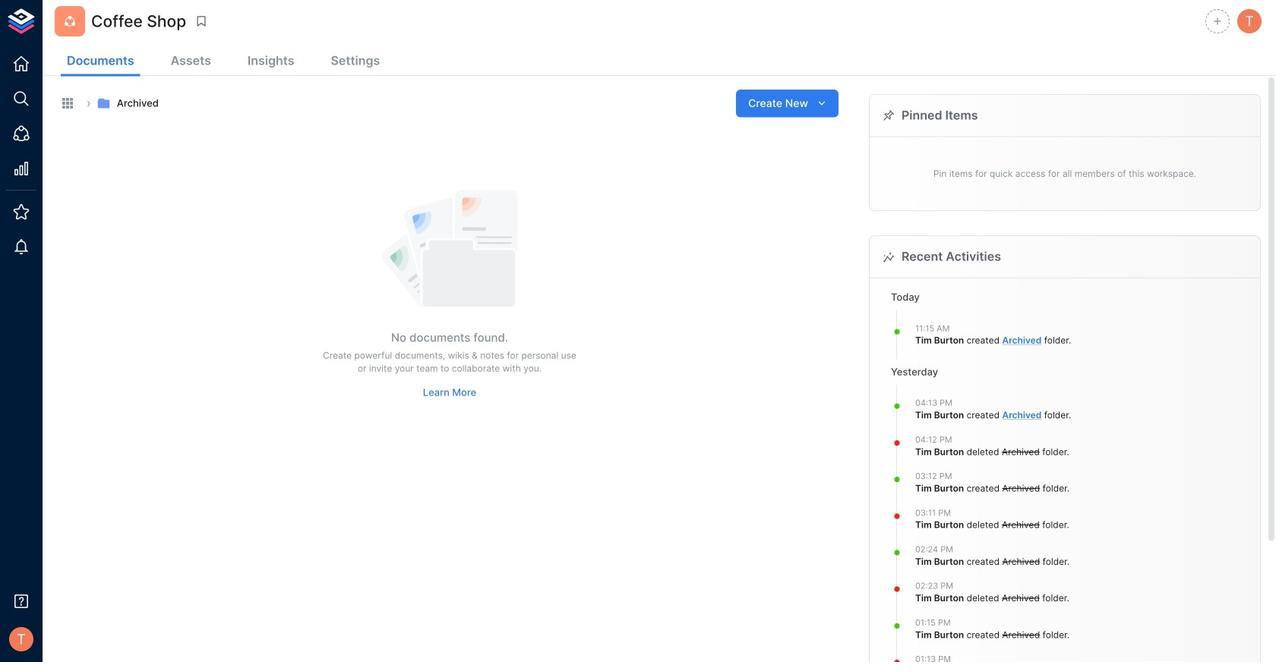 Task type: vqa. For each thing, say whether or not it's contained in the screenshot.
Remove Favorite image
no



Task type: describe. For each thing, give the bounding box(es) containing it.
bookmark image
[[195, 14, 208, 28]]



